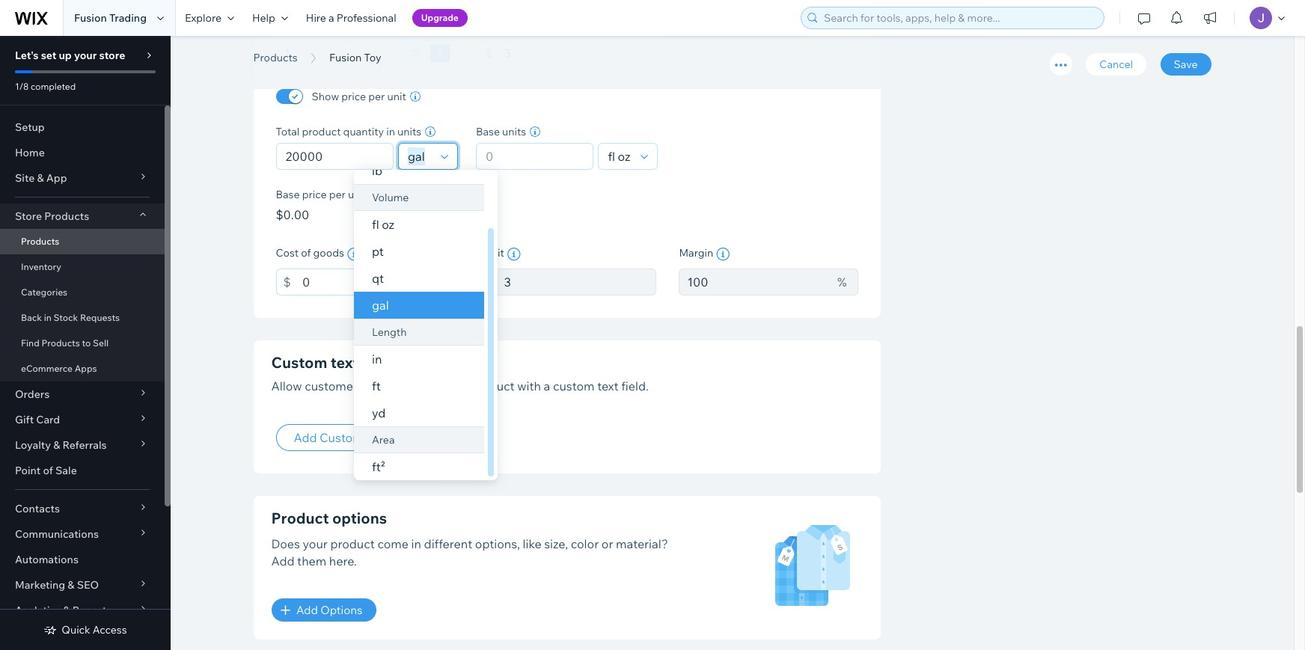 Task type: vqa. For each thing, say whether or not it's contained in the screenshot.
Expiry
no



Task type: describe. For each thing, give the bounding box(es) containing it.
add options button
[[271, 599, 376, 622]]

yd
[[372, 406, 386, 421]]

inventory link
[[0, 254, 165, 280]]

customers
[[305, 379, 364, 394]]

show price per unit
[[312, 90, 406, 103]]

field.
[[621, 379, 649, 394]]

marketing
[[15, 578, 65, 592]]

custom
[[553, 379, 595, 394]]

help button
[[243, 0, 297, 36]]

area option
[[354, 427, 484, 454]]

product
[[271, 509, 329, 528]]

this
[[447, 379, 467, 394]]

color
[[571, 537, 599, 552]]

add options
[[296, 603, 363, 618]]

area
[[372, 433, 395, 447]]

length option
[[354, 319, 484, 346]]

0 field for units
[[481, 144, 588, 169]]

store
[[15, 210, 42, 223]]

& for marketing
[[68, 578, 74, 592]]

cost of goods
[[276, 246, 344, 260]]

apps
[[75, 363, 97, 374]]

info tooltip image for cost of goods
[[347, 248, 361, 261]]

point of sale link
[[0, 458, 165, 483]]

back in stock requests
[[21, 312, 120, 323]]

material?
[[616, 537, 668, 552]]

find products to sell link
[[0, 331, 165, 356]]

a inside custom text allow customers to personalize this product with a custom text field.
[[544, 379, 550, 394]]

fusion trading
[[74, 11, 147, 25]]

find
[[21, 337, 39, 349]]

oz
[[382, 217, 394, 232]]

total product quantity in units
[[276, 125, 421, 138]]

product inside custom text allow customers to personalize this product with a custom text field.
[[470, 379, 515, 394]]

like
[[523, 537, 542, 552]]

gift
[[15, 413, 34, 427]]

up
[[59, 49, 72, 62]]

your inside does your product come in different options, like size, color or material? add them here.
[[303, 537, 328, 552]]

quantity
[[343, 125, 384, 138]]

does
[[271, 537, 300, 552]]

base units
[[476, 125, 526, 138]]

ft
[[372, 379, 381, 394]]

card
[[36, 413, 60, 427]]

$ text field
[[504, 40, 657, 67]]

hire a professional link
[[297, 0, 405, 36]]

let's
[[15, 49, 39, 62]]

per for show price per unit
[[368, 90, 385, 103]]

info tooltip image for profit
[[507, 248, 521, 261]]

or
[[601, 537, 613, 552]]

analytics & reports button
[[0, 598, 165, 623]]

analytics & reports
[[15, 604, 112, 617]]

come
[[377, 537, 409, 552]]

of for goods
[[301, 246, 311, 260]]

size,
[[544, 537, 568, 552]]

loyalty & referrals button
[[0, 433, 165, 458]]

ecommerce apps
[[21, 363, 97, 374]]

add custom text field
[[294, 431, 419, 446]]

options
[[332, 509, 387, 528]]

quick access button
[[44, 623, 127, 637]]

upgrade
[[421, 12, 459, 23]]

info tooltip image
[[716, 248, 730, 261]]

different
[[424, 537, 472, 552]]

add inside does your product come in different options, like size, color or material? add them here.
[[271, 554, 294, 569]]

contacts
[[15, 502, 60, 516]]

of for sale
[[43, 464, 53, 477]]

orders button
[[0, 382, 165, 407]]

store products button
[[0, 204, 165, 229]]

& for site
[[37, 171, 44, 185]]

to inside custom text allow customers to personalize this product with a custom text field.
[[366, 379, 378, 394]]

1 units from the left
[[397, 125, 421, 138]]

qt
[[372, 271, 384, 286]]

options
[[321, 603, 363, 618]]

1/8 completed
[[15, 81, 76, 92]]

1 horizontal spatial %
[[837, 275, 847, 290]]

your inside sidebar element
[[74, 49, 97, 62]]

price for base price per unit $0.00
[[302, 188, 327, 201]]

reports
[[72, 604, 112, 617]]

total
[[276, 125, 300, 138]]

0 horizontal spatial products link
[[0, 229, 165, 254]]

0 vertical spatial product
[[302, 125, 341, 138]]

sidebar element
[[0, 36, 171, 650]]

hire a professional
[[306, 11, 396, 25]]

with
[[517, 379, 541, 394]]

fusion down hire a professional
[[329, 51, 362, 64]]

products inside fusion toy form
[[253, 51, 298, 64]]

store products
[[15, 210, 89, 223]]

cancel button
[[1086, 53, 1146, 76]]

categories link
[[0, 280, 165, 305]]

list box inside fusion toy form
[[354, 157, 498, 480]]

automations
[[15, 553, 79, 566]]

point
[[15, 464, 41, 477]]

setup
[[15, 120, 45, 134]]

0 horizontal spatial text
[[331, 353, 359, 372]]

fusion toy down hire
[[253, 32, 391, 66]]

products up 'ecommerce apps'
[[41, 337, 80, 349]]

in inside sidebar element
[[44, 312, 52, 323]]

site & app button
[[0, 165, 165, 191]]

profit
[[477, 246, 504, 260]]

loyalty & referrals
[[15, 439, 107, 452]]

unit for show price per unit
[[387, 90, 406, 103]]

pt
[[372, 244, 384, 259]]

length
[[372, 326, 407, 339]]

professional
[[337, 11, 396, 25]]

fusion toy form
[[171, 0, 1305, 650]]

unit for base price per unit $0.00
[[348, 188, 367, 201]]

marketing & seo button
[[0, 572, 165, 598]]

gal
[[372, 298, 389, 313]]

options,
[[475, 537, 520, 552]]

fl oz
[[372, 217, 394, 232]]

home link
[[0, 140, 165, 165]]



Task type: locate. For each thing, give the bounding box(es) containing it.
requests
[[80, 312, 120, 323]]

base for base price per unit $0.00
[[276, 188, 300, 201]]

1 horizontal spatial a
[[544, 379, 550, 394]]

1 vertical spatial base
[[276, 188, 300, 201]]

fusion down hire
[[253, 32, 339, 66]]

base price per unit $0.00
[[276, 188, 367, 222]]

product options
[[271, 509, 387, 528]]

0 vertical spatial price
[[341, 90, 366, 103]]

list box
[[354, 157, 498, 480]]

1 vertical spatial add
[[271, 554, 294, 569]]

products link inside fusion toy form
[[246, 50, 305, 65]]

fusion toy up show price per unit
[[329, 51, 381, 64]]

text up "customers" at the bottom left
[[331, 353, 359, 372]]

back
[[21, 312, 42, 323]]

0 vertical spatial custom
[[271, 353, 327, 372]]

1 horizontal spatial base
[[476, 125, 500, 138]]

& for loyalty
[[53, 439, 60, 452]]

price
[[341, 90, 366, 103], [302, 188, 327, 201]]

analytics
[[15, 604, 61, 617]]

0 horizontal spatial units
[[397, 125, 421, 138]]

0 horizontal spatial info tooltip image
[[347, 248, 361, 261]]

%
[[412, 46, 420, 60], [837, 275, 847, 290]]

inventory
[[21, 261, 61, 272]]

to inside sidebar element
[[82, 337, 91, 349]]

base for base units
[[476, 125, 500, 138]]

1 vertical spatial text
[[597, 379, 619, 394]]

products link
[[246, 50, 305, 65], [0, 229, 165, 254]]

0 vertical spatial to
[[82, 337, 91, 349]]

0 vertical spatial per
[[368, 90, 385, 103]]

info tooltip image right profit
[[507, 248, 521, 261]]

seo
[[77, 578, 99, 592]]

per
[[368, 90, 385, 103], [329, 188, 346, 201]]

in right back
[[44, 312, 52, 323]]

Search for tools, apps, help & more... field
[[819, 7, 1099, 28]]

access
[[93, 623, 127, 637]]

ft²
[[372, 460, 386, 474]]

1 horizontal spatial info tooltip image
[[507, 248, 521, 261]]

product inside does your product come in different options, like size, color or material? add them here.
[[330, 537, 375, 552]]

marketing & seo
[[15, 578, 99, 592]]

per inside base price per unit $0.00
[[329, 188, 346, 201]]

add inside 'add options' button
[[296, 603, 318, 618]]

lb
[[372, 163, 382, 178]]

products inside dropdown button
[[44, 210, 89, 223]]

here.
[[329, 554, 357, 569]]

add inside add custom text field button
[[294, 431, 317, 446]]

automations link
[[0, 547, 165, 572]]

0 vertical spatial text
[[331, 353, 359, 372]]

None field
[[403, 144, 436, 169], [603, 144, 636, 169], [403, 144, 436, 169], [603, 144, 636, 169]]

1 vertical spatial custom
[[320, 431, 363, 446]]

products link down "help" button
[[246, 50, 305, 65]]

0 horizontal spatial base
[[276, 188, 300, 201]]

0 field down base units
[[481, 144, 588, 169]]

1 info tooltip image from the left
[[347, 248, 361, 261]]

setup link
[[0, 114, 165, 140]]

your up "them"
[[303, 537, 328, 552]]

text
[[366, 431, 389, 446]]

None text field
[[276, 40, 401, 67], [302, 269, 455, 296], [504, 269, 657, 296], [679, 269, 830, 296], [276, 40, 401, 67], [302, 269, 455, 296], [504, 269, 657, 296], [679, 269, 830, 296]]

in right quantity
[[386, 125, 395, 138]]

a right with
[[544, 379, 550, 394]]

a inside 'link'
[[329, 11, 334, 25]]

0 vertical spatial add
[[294, 431, 317, 446]]

products down "help" button
[[253, 51, 298, 64]]

1 horizontal spatial unit
[[387, 90, 406, 103]]

2 info tooltip image from the left
[[507, 248, 521, 261]]

store
[[99, 49, 125, 62]]

1 vertical spatial price
[[302, 188, 327, 201]]

fl
[[372, 217, 379, 232]]

price up $0.00
[[302, 188, 327, 201]]

& right site
[[37, 171, 44, 185]]

save
[[1174, 58, 1198, 71]]

fusion
[[74, 11, 107, 25], [253, 32, 339, 66], [329, 51, 362, 64]]

0 field for product
[[281, 144, 388, 169]]

& inside analytics & reports dropdown button
[[63, 604, 70, 617]]

1 horizontal spatial to
[[366, 379, 378, 394]]

1 horizontal spatial products link
[[246, 50, 305, 65]]

0 horizontal spatial price
[[302, 188, 327, 201]]

product right "this" at the bottom of page
[[470, 379, 515, 394]]

0 field
[[281, 144, 388, 169], [481, 144, 588, 169]]

home
[[15, 146, 45, 159]]

site & app
[[15, 171, 67, 185]]

1 horizontal spatial price
[[341, 90, 366, 103]]

0 vertical spatial products link
[[246, 50, 305, 65]]

add down does
[[271, 554, 294, 569]]

find products to sell
[[21, 337, 109, 349]]

communications
[[15, 528, 99, 541]]

to up yd
[[366, 379, 378, 394]]

orders
[[15, 388, 50, 401]]

margin
[[679, 246, 713, 260]]

per for base price per unit $0.00
[[329, 188, 346, 201]]

products link down "store products" at the left top of the page
[[0, 229, 165, 254]]

unit left volume
[[348, 188, 367, 201]]

plus xs image
[[281, 606, 290, 615]]

list box containing lb
[[354, 157, 498, 480]]

app
[[46, 171, 67, 185]]

quick access
[[62, 623, 127, 637]]

product right total
[[302, 125, 341, 138]]

point of sale
[[15, 464, 77, 477]]

price inside base price per unit $0.00
[[302, 188, 327, 201]]

ecommerce
[[21, 363, 73, 374]]

info tooltip image
[[347, 248, 361, 261], [507, 248, 521, 261]]

1 vertical spatial product
[[470, 379, 515, 394]]

help
[[252, 11, 275, 25]]

1 vertical spatial unit
[[348, 188, 367, 201]]

referrals
[[62, 439, 107, 452]]

of right cost
[[301, 246, 311, 260]]

1 vertical spatial %
[[837, 275, 847, 290]]

goods
[[313, 246, 344, 260]]

upgrade button
[[412, 9, 468, 27]]

1 0 field from the left
[[281, 144, 388, 169]]

stock
[[54, 312, 78, 323]]

custom text allow customers to personalize this product with a custom text field.
[[271, 353, 649, 394]]

$
[[485, 46, 492, 61], [437, 46, 443, 60], [283, 275, 291, 290], [485, 275, 492, 290]]

0 horizontal spatial a
[[329, 11, 334, 25]]

toy
[[345, 32, 391, 66], [364, 51, 381, 64]]

back in stock requests link
[[0, 305, 165, 331]]

0 vertical spatial base
[[476, 125, 500, 138]]

& inside site & app dropdown button
[[37, 171, 44, 185]]

custom left text
[[320, 431, 363, 446]]

1 vertical spatial a
[[544, 379, 550, 394]]

field
[[392, 431, 419, 446]]

text left "field."
[[597, 379, 619, 394]]

to left the sell
[[82, 337, 91, 349]]

product up here.
[[330, 537, 375, 552]]

loyalty
[[15, 439, 51, 452]]

add for add custom text field
[[294, 431, 317, 446]]

completed
[[31, 81, 76, 92]]

categories
[[21, 287, 67, 298]]

per up quantity
[[368, 90, 385, 103]]

1/8
[[15, 81, 29, 92]]

0 vertical spatial your
[[74, 49, 97, 62]]

0 horizontal spatial per
[[329, 188, 346, 201]]

custom up allow
[[271, 353, 327, 372]]

0 vertical spatial unit
[[387, 90, 406, 103]]

1 vertical spatial of
[[43, 464, 53, 477]]

1 horizontal spatial per
[[368, 90, 385, 103]]

of inside sidebar element
[[43, 464, 53, 477]]

fusion left trading at the left
[[74, 11, 107, 25]]

volume option
[[354, 184, 484, 211]]

0 vertical spatial of
[[301, 246, 311, 260]]

communications button
[[0, 522, 165, 547]]

1 vertical spatial to
[[366, 379, 378, 394]]

add down allow
[[294, 431, 317, 446]]

2 0 field from the left
[[481, 144, 588, 169]]

unit inside base price per unit $0.00
[[348, 188, 367, 201]]

add
[[294, 431, 317, 446], [271, 554, 294, 569], [296, 603, 318, 618]]

2 vertical spatial add
[[296, 603, 318, 618]]

site
[[15, 171, 35, 185]]

products up inventory
[[21, 236, 59, 247]]

in up ft
[[372, 352, 382, 367]]

0 horizontal spatial unit
[[348, 188, 367, 201]]

unit up total product quantity in units
[[387, 90, 406, 103]]

1 horizontal spatial of
[[301, 246, 311, 260]]

set
[[41, 49, 56, 62]]

1 vertical spatial your
[[303, 537, 328, 552]]

0 field down total product quantity in units
[[281, 144, 388, 169]]

& inside marketing & seo "dropdown button"
[[68, 578, 74, 592]]

save button
[[1160, 53, 1211, 76]]

0 horizontal spatial to
[[82, 337, 91, 349]]

1 horizontal spatial units
[[502, 125, 526, 138]]

gift card
[[15, 413, 60, 427]]

your
[[74, 49, 97, 62], [303, 537, 328, 552]]

price right show
[[341, 90, 366, 103]]

0 horizontal spatial your
[[74, 49, 97, 62]]

your right up
[[74, 49, 97, 62]]

text
[[331, 353, 359, 372], [597, 379, 619, 394]]

add right plus xs icon
[[296, 603, 318, 618]]

1 vertical spatial products link
[[0, 229, 165, 254]]

gal option
[[354, 292, 484, 319]]

1 vertical spatial per
[[329, 188, 346, 201]]

in right come
[[411, 537, 421, 552]]

explore
[[185, 11, 221, 25]]

1 horizontal spatial text
[[597, 379, 619, 394]]

base inside base price per unit $0.00
[[276, 188, 300, 201]]

& left seo
[[68, 578, 74, 592]]

& right loyalty
[[53, 439, 60, 452]]

1 horizontal spatial your
[[303, 537, 328, 552]]

in
[[386, 125, 395, 138], [44, 312, 52, 323], [372, 352, 382, 367], [411, 537, 421, 552]]

of inside fusion toy form
[[301, 246, 311, 260]]

0 vertical spatial a
[[329, 11, 334, 25]]

custom inside custom text allow customers to personalize this product with a custom text field.
[[271, 353, 327, 372]]

& for analytics
[[63, 604, 70, 617]]

base
[[476, 125, 500, 138], [276, 188, 300, 201]]

a
[[329, 11, 334, 25], [544, 379, 550, 394]]

1 horizontal spatial 0 field
[[481, 144, 588, 169]]

& up quick
[[63, 604, 70, 617]]

& inside loyalty & referrals dropdown button
[[53, 439, 60, 452]]

0 horizontal spatial of
[[43, 464, 53, 477]]

products right store
[[44, 210, 89, 223]]

2 vertical spatial product
[[330, 537, 375, 552]]

to
[[82, 337, 91, 349], [366, 379, 378, 394]]

info tooltip image left pt
[[347, 248, 361, 261]]

a right hire
[[329, 11, 334, 25]]

of left sale
[[43, 464, 53, 477]]

custom inside button
[[320, 431, 363, 446]]

2 units from the left
[[502, 125, 526, 138]]

allow
[[271, 379, 302, 394]]

per left volume
[[329, 188, 346, 201]]

price for show price per unit
[[341, 90, 366, 103]]

contacts button
[[0, 496, 165, 522]]

0 horizontal spatial 0 field
[[281, 144, 388, 169]]

in inside does your product come in different options, like size, color or material? add them here.
[[411, 537, 421, 552]]

0 vertical spatial %
[[412, 46, 420, 60]]

add for add options
[[296, 603, 318, 618]]

products
[[253, 51, 298, 64], [44, 210, 89, 223], [21, 236, 59, 247], [41, 337, 80, 349]]

0 horizontal spatial %
[[412, 46, 420, 60]]



